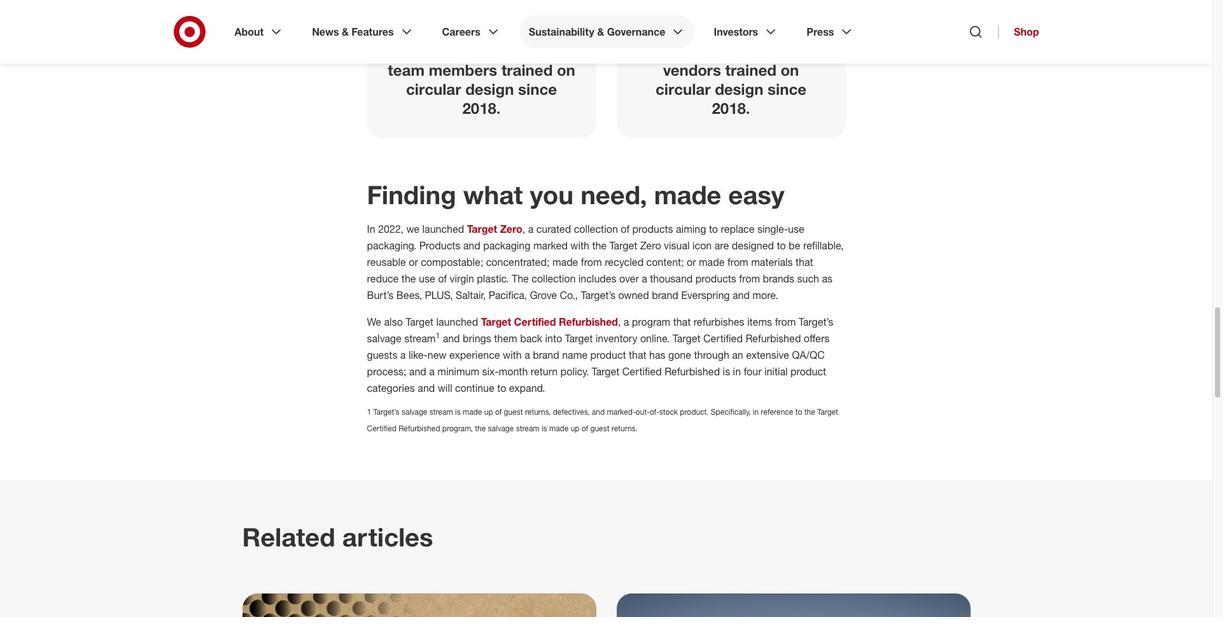 Task type: vqa. For each thing, say whether or not it's contained in the screenshot.
visit
no



Task type: locate. For each thing, give the bounding box(es) containing it.
0 horizontal spatial target's
[[373, 407, 399, 417]]

2 circular from the left
[[656, 80, 711, 99]]

1 horizontal spatial on
[[781, 60, 799, 80]]

is inside and brings them back into target inventory online. target certified refurbished offers guests a like-new experience with a brand name product that has gone through an extensive qa/qc process; and a minimum six-month return policy. target certified refurbished is in four initial product categories and will continue to expand.
[[723, 365, 730, 378]]

2 horizontal spatial that
[[796, 256, 813, 269]]

1 vertical spatial zero
[[640, 239, 661, 252]]

1 horizontal spatial trained
[[725, 60, 777, 80]]

use up be
[[788, 223, 804, 235]]

1 since from the left
[[518, 80, 557, 99]]

1 horizontal spatial 1
[[436, 331, 440, 340]]

certified
[[514, 316, 556, 328], [703, 332, 743, 345], [622, 365, 662, 378], [367, 424, 397, 433]]

target zero link
[[467, 223, 522, 235]]

and up compostable;
[[463, 239, 480, 252]]

0 vertical spatial stream
[[404, 332, 436, 345]]

with inside and brings them back into target inventory online. target certified refurbished offers guests a like-new experience with a brand name product that has gone through an extensive qa/qc process; and a minimum six-month return policy. target certified refurbished is in four initial product categories and will continue to expand.
[[503, 349, 522, 362]]

salvage up guests
[[367, 332, 402, 345]]

2018. down the members
[[462, 99, 501, 118]]

1 vertical spatial product
[[791, 365, 826, 378]]

since inside vendors trained on circular design since 2018.
[[768, 80, 807, 99]]

careers link
[[433, 15, 510, 48]]

launched up products
[[422, 223, 464, 235]]

0 horizontal spatial up
[[484, 407, 493, 417]]

is down through
[[723, 365, 730, 378]]

certified up 'back'
[[514, 316, 556, 328]]

0 vertical spatial product
[[590, 349, 626, 362]]

up down defectives,
[[571, 424, 580, 433]]

made down icon
[[699, 256, 725, 269]]

0 vertical spatial salvage
[[367, 332, 402, 345]]

target right reference
[[817, 407, 838, 417]]

like-
[[409, 349, 428, 362]]

2 horizontal spatial target's
[[799, 316, 833, 328]]

1 vertical spatial ,
[[618, 316, 621, 328]]

product down inventory
[[590, 349, 626, 362]]

trained inside "team members trained on circular design since 2018."
[[502, 60, 553, 80]]

2 on from the left
[[781, 60, 799, 80]]

use
[[788, 223, 804, 235], [419, 272, 435, 285]]

marked-
[[607, 407, 636, 417]]

design down the investors
[[715, 80, 764, 99]]

0 horizontal spatial 2018.
[[462, 99, 501, 118]]

and inside the 1 target's salvage stream is made up of guest returns, defectives, and marked-out-of-stock product. specifically, in reference to the target certified refurbished program, the salvage stream is made up of guest returns.
[[592, 407, 605, 417]]

1 vertical spatial target's
[[799, 316, 833, 328]]

plastic.
[[477, 272, 509, 285]]

trained down sustainability
[[502, 60, 553, 80]]

1 horizontal spatial in
[[753, 407, 759, 417]]

1 inside the 1 target's salvage stream is made up of guest returns, defectives, and marked-out-of-stock product. specifically, in reference to the target certified refurbished program, the salvage stream is made up of guest returns.
[[367, 407, 371, 417]]

1 horizontal spatial that
[[673, 316, 691, 328]]

1 circular from the left
[[406, 80, 461, 99]]

grove
[[530, 289, 557, 302]]

as
[[822, 272, 833, 285]]

2 vertical spatial that
[[629, 349, 647, 362]]

and left will
[[418, 382, 435, 395]]

we
[[406, 223, 420, 235]]

1 horizontal spatial target's
[[581, 289, 616, 302]]

design inside "team members trained on circular design since 2018."
[[465, 80, 514, 99]]

1 horizontal spatial 2018.
[[712, 99, 750, 118]]

trained
[[502, 60, 553, 80], [725, 60, 777, 80]]

products up visual
[[632, 223, 673, 235]]

0 vertical spatial that
[[796, 256, 813, 269]]

to inside the 1 target's salvage stream is made up of guest returns, defectives, and marked-out-of-stock product. specifically, in reference to the target certified refurbished program, the salvage stream is made up of guest returns.
[[796, 407, 802, 417]]

inventory
[[596, 332, 637, 345]]

1 horizontal spatial or
[[687, 256, 696, 269]]

bridgeforth farms image
[[617, 594, 970, 617]]

salvage
[[367, 332, 402, 345], [402, 407, 427, 417], [488, 424, 514, 433]]

items
[[747, 316, 772, 328]]

investors
[[714, 25, 758, 38]]

1 horizontal spatial circular
[[656, 80, 711, 99]]

stream inside , a program that refurbishes items from target's salvage stream
[[404, 332, 436, 345]]

&
[[342, 25, 349, 38], [597, 25, 604, 38]]

is down returns,
[[542, 424, 547, 433]]

you
[[530, 179, 574, 210]]

, up inventory
[[618, 316, 621, 328]]

launched up brings
[[436, 316, 478, 328]]

1 horizontal spatial brand
[[652, 289, 678, 302]]

2 trained from the left
[[725, 60, 777, 80]]

out-
[[636, 407, 650, 417]]

0 vertical spatial products
[[632, 223, 673, 235]]

collection down need,
[[574, 223, 618, 235]]

is up program,
[[455, 407, 461, 417]]

use up plus,
[[419, 272, 435, 285]]

1 horizontal spatial with
[[571, 239, 589, 252]]

trained down "investors" link
[[725, 60, 777, 80]]

circular inside vendors trained on circular design since 2018.
[[656, 80, 711, 99]]

0 horizontal spatial &
[[342, 25, 349, 38]]

since inside "team members trained on circular design since 2018."
[[518, 80, 557, 99]]

or right reusable
[[409, 256, 418, 269]]

0 horizontal spatial use
[[419, 272, 435, 285]]

0 horizontal spatial guest
[[504, 407, 523, 417]]

has
[[649, 349, 666, 362]]

design down careers link
[[465, 80, 514, 99]]

zero up packaging
[[500, 223, 522, 235]]

1 horizontal spatial ,
[[618, 316, 621, 328]]

1 horizontal spatial design
[[715, 80, 764, 99]]

1 vertical spatial stream
[[430, 407, 453, 417]]

1 horizontal spatial &
[[597, 25, 604, 38]]

refurbished up inventory
[[559, 316, 618, 328]]

1 horizontal spatial use
[[788, 223, 804, 235]]

certified inside the 1 target's salvage stream is made up of guest returns, defectives, and marked-out-of-stock product. specifically, in reference to the target certified refurbished program, the salvage stream is made up of guest returns.
[[367, 424, 397, 433]]

0 vertical spatial collection
[[574, 223, 618, 235]]

, inside , a program that refurbishes items from target's salvage stream
[[618, 316, 621, 328]]

program,
[[442, 424, 473, 433]]

0 vertical spatial zero
[[500, 223, 522, 235]]

brand up return
[[533, 349, 559, 362]]

0 horizontal spatial 1
[[367, 407, 371, 417]]

reference
[[761, 407, 793, 417]]

0 horizontal spatial trained
[[502, 60, 553, 80]]

1 & from the left
[[342, 25, 349, 38]]

since
[[518, 80, 557, 99], [768, 80, 807, 99]]

1 vertical spatial brand
[[533, 349, 559, 362]]

0 horizontal spatial with
[[503, 349, 522, 362]]

sustainability & governance
[[529, 25, 666, 38]]

month
[[499, 365, 528, 378]]

1 for 1 target's salvage stream is made up of guest returns, defectives, and marked-out-of-stock product. specifically, in reference to the target certified refurbished program, the salvage stream is made up of guest returns.
[[367, 407, 371, 417]]

target's inside the 1 target's salvage stream is made up of guest returns, defectives, and marked-out-of-stock product. specifically, in reference to the target certified refurbished program, the salvage stream is made up of guest returns.
[[373, 407, 399, 417]]

are
[[715, 239, 729, 252]]

salvage right program,
[[488, 424, 514, 433]]

0 vertical spatial ,
[[522, 223, 525, 235]]

stream up program,
[[430, 407, 453, 417]]

designed
[[732, 239, 774, 252]]

returns.
[[612, 424, 637, 433]]

0 horizontal spatial design
[[465, 80, 514, 99]]

to inside and brings them back into target inventory online. target certified refurbished offers guests a like-new experience with a brand name product that has gone through an extensive qa/qc process; and a minimum six-month return policy. target certified refurbished is in four initial product categories and will continue to expand.
[[497, 382, 506, 395]]

salvage inside , a program that refurbishes items from target's salvage stream
[[367, 332, 402, 345]]

brand down thousand
[[652, 289, 678, 302]]

2018. down vendors at the right top
[[712, 99, 750, 118]]

target up the name
[[565, 332, 593, 345]]

product.
[[680, 407, 709, 417]]

0 vertical spatial 1
[[436, 331, 440, 340]]

them
[[494, 332, 517, 345]]

compostable;
[[421, 256, 483, 269]]

trained inside vendors trained on circular design since 2018.
[[725, 60, 777, 80]]

from down the designed
[[728, 256, 748, 269]]

1 horizontal spatial guest
[[590, 424, 609, 433]]

certified down categories
[[367, 424, 397, 433]]

products
[[419, 239, 460, 252]]

a up inventory
[[624, 316, 629, 328]]

0 vertical spatial launched
[[422, 223, 464, 235]]

1 vertical spatial in
[[753, 407, 759, 417]]

from up more.
[[739, 272, 760, 285]]

target's down categories
[[373, 407, 399, 417]]

and brings them back into target inventory online. target certified refurbished offers guests a like-new experience with a brand name product that has gone through an extensive qa/qc process; and a minimum six-month return policy. target certified refurbished is in four initial product categories and will continue to expand.
[[367, 332, 830, 395]]

0 vertical spatial brand
[[652, 289, 678, 302]]

a
[[528, 223, 534, 235], [642, 272, 647, 285], [624, 316, 629, 328], [400, 349, 406, 362], [525, 349, 530, 362], [429, 365, 435, 378]]

2 & from the left
[[597, 25, 604, 38]]

2 vertical spatial target's
[[373, 407, 399, 417]]

1 on from the left
[[557, 60, 575, 80]]

of
[[621, 223, 630, 235], [438, 272, 447, 285], [495, 407, 502, 417], [582, 424, 588, 433]]

the right reference
[[804, 407, 815, 417]]

0 horizontal spatial ,
[[522, 223, 525, 235]]

made down defectives,
[[549, 424, 569, 433]]

, up packaging
[[522, 223, 525, 235]]

0 vertical spatial in
[[733, 365, 741, 378]]

up down the "continue"
[[484, 407, 493, 417]]

an
[[732, 349, 743, 362]]

1 2018. from the left
[[462, 99, 501, 118]]

investors link
[[705, 15, 788, 48]]

1 vertical spatial launched
[[436, 316, 478, 328]]

1 up new
[[436, 331, 440, 340]]

1 vertical spatial up
[[571, 424, 580, 433]]

0 horizontal spatial or
[[409, 256, 418, 269]]

& right news
[[342, 25, 349, 38]]

products
[[632, 223, 673, 235], [696, 272, 736, 285]]

target's up offers
[[799, 316, 833, 328]]

1 vertical spatial with
[[503, 349, 522, 362]]

, for target zero
[[522, 223, 525, 235]]

1 horizontal spatial products
[[696, 272, 736, 285]]

brand
[[652, 289, 678, 302], [533, 349, 559, 362]]

0 vertical spatial with
[[571, 239, 589, 252]]

that right program
[[673, 316, 691, 328]]

to down six-
[[497, 382, 506, 395]]

that left has
[[629, 349, 647, 362]]

stream
[[404, 332, 436, 345], [430, 407, 453, 417], [516, 424, 540, 433]]

that inside , a program that refurbishes items from target's salvage stream
[[673, 316, 691, 328]]

circular
[[406, 80, 461, 99], [656, 80, 711, 99]]

launched
[[422, 223, 464, 235], [436, 316, 478, 328]]

brands
[[763, 272, 795, 285]]

reduce
[[367, 272, 399, 285]]

with up month
[[503, 349, 522, 362]]

icon
[[693, 239, 712, 252]]

to right reference
[[796, 407, 802, 417]]

and left marked-
[[592, 407, 605, 417]]

target up packaging
[[467, 223, 497, 235]]

stream down returns,
[[516, 424, 540, 433]]

1 vertical spatial use
[[419, 272, 435, 285]]

1 horizontal spatial zero
[[640, 239, 661, 252]]

with
[[571, 239, 589, 252], [503, 349, 522, 362]]

target up recycled on the top of the page
[[610, 239, 637, 252]]

1 horizontal spatial is
[[542, 424, 547, 433]]

collection up grove
[[532, 272, 576, 285]]

on
[[557, 60, 575, 80], [781, 60, 799, 80]]

2 2018. from the left
[[712, 99, 750, 118]]

on down press link
[[781, 60, 799, 80]]

virgin
[[450, 272, 474, 285]]

salvage down categories
[[402, 407, 427, 417]]

2018.
[[462, 99, 501, 118], [712, 99, 750, 118]]

0 vertical spatial target's
[[581, 289, 616, 302]]

target up the them
[[481, 316, 511, 328]]

0 horizontal spatial circular
[[406, 80, 461, 99]]

zero
[[500, 223, 522, 235], [640, 239, 661, 252]]

, inside , a curated collection of products aiming to replace single-use packaging. products and packaging marked with the target zero visual icon are designed to be refillable, reusable or compostable; concentrated; made from recycled content; or made from materials that reduce the use of virgin plastic. the collection includes over a thousand products from brands such as burt's bees, plus, saltair, pacifica, grove co., target's owned brand everspring and more.
[[522, 223, 525, 235]]

content;
[[646, 256, 684, 269]]

certified down refurbishes
[[703, 332, 743, 345]]

six-
[[482, 365, 499, 378]]

from
[[581, 256, 602, 269], [728, 256, 748, 269], [739, 272, 760, 285], [775, 316, 796, 328]]

& for news
[[342, 25, 349, 38]]

2 since from the left
[[768, 80, 807, 99]]

co.,
[[560, 289, 578, 302]]

news & features
[[312, 25, 394, 38]]

guest left returns.
[[590, 424, 609, 433]]

0 horizontal spatial brand
[[533, 349, 559, 362]]

process;
[[367, 365, 406, 378]]

collection
[[574, 223, 618, 235], [532, 272, 576, 285]]

guest
[[504, 407, 523, 417], [590, 424, 609, 433]]

continue
[[455, 382, 494, 395]]

1 vertical spatial 1
[[367, 407, 371, 417]]

refurbished up extensive
[[746, 332, 801, 345]]

brand inside , a curated collection of products aiming to replace single-use packaging. products and packaging marked with the target zero visual icon are designed to be refillable, reusable or compostable; concentrated; made from recycled content; or made from materials that reduce the use of virgin plastic. the collection includes over a thousand products from brands such as burt's bees, plus, saltair, pacifica, grove co., target's owned brand everspring and more.
[[652, 289, 678, 302]]

1
[[436, 331, 440, 340], [367, 407, 371, 417]]

that up such at top
[[796, 256, 813, 269]]

zero up content;
[[640, 239, 661, 252]]

target right the 'also'
[[406, 316, 434, 328]]

and down like-
[[409, 365, 426, 378]]

0 vertical spatial use
[[788, 223, 804, 235]]

stream up like-
[[404, 332, 436, 345]]

members
[[429, 60, 497, 80]]

with right marked
[[571, 239, 589, 252]]

from right items on the right bottom of the page
[[775, 316, 796, 328]]

minimum
[[437, 365, 479, 378]]

what
[[463, 179, 523, 210]]

,
[[522, 223, 525, 235], [618, 316, 621, 328]]

0 horizontal spatial is
[[455, 407, 461, 417]]

in left reference
[[753, 407, 759, 417]]

0 horizontal spatial products
[[632, 223, 673, 235]]

0 horizontal spatial zero
[[500, 223, 522, 235]]

new
[[428, 349, 447, 362]]

features
[[352, 25, 394, 38]]

& left governance
[[597, 25, 604, 38]]

on down sustainability
[[557, 60, 575, 80]]

refurbished left program,
[[399, 424, 440, 433]]

in
[[733, 365, 741, 378], [753, 407, 759, 417]]

online.
[[640, 332, 670, 345]]

products up the "everspring"
[[696, 272, 736, 285]]

guest left returns,
[[504, 407, 523, 417]]

0 horizontal spatial that
[[629, 349, 647, 362]]

2 design from the left
[[715, 80, 764, 99]]

of up recycled on the top of the page
[[621, 223, 630, 235]]

and left more.
[[733, 289, 750, 302]]

policy.
[[561, 365, 589, 378]]

the
[[592, 239, 607, 252], [402, 272, 416, 285], [804, 407, 815, 417], [475, 424, 486, 433]]

0 vertical spatial is
[[723, 365, 730, 378]]

1 design from the left
[[465, 80, 514, 99]]

2 vertical spatial is
[[542, 424, 547, 433]]

target
[[467, 223, 497, 235], [610, 239, 637, 252], [406, 316, 434, 328], [481, 316, 511, 328], [565, 332, 593, 345], [673, 332, 701, 345], [592, 365, 620, 378], [817, 407, 838, 417]]

of left returns,
[[495, 407, 502, 417]]

0 horizontal spatial in
[[733, 365, 741, 378]]

1 horizontal spatial since
[[768, 80, 807, 99]]

0 horizontal spatial on
[[557, 60, 575, 80]]

target up the gone
[[673, 332, 701, 345]]

up
[[484, 407, 493, 417], [571, 424, 580, 433]]

0 horizontal spatial since
[[518, 80, 557, 99]]

1 vertical spatial that
[[673, 316, 691, 328]]

target's down "includes"
[[581, 289, 616, 302]]

1 horizontal spatial up
[[571, 424, 580, 433]]

the up bees,
[[402, 272, 416, 285]]

1 vertical spatial collection
[[532, 272, 576, 285]]

in left the four
[[733, 365, 741, 378]]

2 horizontal spatial is
[[723, 365, 730, 378]]

2018. inside vendors trained on circular design since 2018.
[[712, 99, 750, 118]]

to
[[709, 223, 718, 235], [777, 239, 786, 252], [497, 382, 506, 395], [796, 407, 802, 417]]

product down qa/qc on the right of page
[[791, 365, 826, 378]]

four
[[744, 365, 762, 378]]

into
[[545, 332, 562, 345]]

1 vertical spatial is
[[455, 407, 461, 417]]

1 trained from the left
[[502, 60, 553, 80]]



Task type: describe. For each thing, give the bounding box(es) containing it.
a left like-
[[400, 349, 406, 362]]

specifically,
[[711, 407, 751, 417]]

news & features link
[[303, 15, 423, 48]]

a left curated
[[528, 223, 534, 235]]

2 or from the left
[[687, 256, 696, 269]]

of up plus,
[[438, 272, 447, 285]]

related articles
[[242, 522, 433, 552]]

gone
[[668, 349, 691, 362]]

target certified refurbished link
[[481, 316, 618, 328]]

target inside , a curated collection of products aiming to replace single-use packaging. products and packaging marked with the target zero visual icon are designed to be refillable, reusable or compostable; concentrated; made from recycled content; or made from materials that reduce the use of virgin plastic. the collection includes over a thousand products from brands such as burt's bees, plus, saltair, pacifica, grove co., target's owned brand everspring and more.
[[610, 239, 637, 252]]

finding what you need, made easy
[[367, 179, 785, 210]]

made up aiming
[[654, 179, 721, 210]]

curated
[[536, 223, 571, 235]]

made down marked
[[552, 256, 578, 269]]

circular inside "team members trained on circular design since 2018."
[[406, 80, 461, 99]]

plus,
[[425, 289, 453, 302]]

returns,
[[525, 407, 551, 417]]

the right program,
[[475, 424, 486, 433]]

finding
[[367, 179, 456, 210]]

name
[[562, 349, 588, 362]]

offers
[[804, 332, 830, 345]]

a down 'back'
[[525, 349, 530, 362]]

return
[[531, 365, 558, 378]]

target inside the 1 target's salvage stream is made up of guest returns, defectives, and marked-out-of-stock product. specifically, in reference to the target certified refurbished program, the salvage stream is made up of guest returns.
[[817, 407, 838, 417]]

be
[[789, 239, 801, 252]]

packaging
[[483, 239, 531, 252]]

to left be
[[777, 239, 786, 252]]

initial
[[764, 365, 788, 378]]

0 horizontal spatial product
[[590, 349, 626, 362]]

, for target certified refurbished
[[618, 316, 621, 328]]

related
[[242, 522, 335, 552]]

materials
[[751, 256, 793, 269]]

brings
[[463, 332, 491, 345]]

about link
[[226, 15, 293, 48]]

shop
[[1014, 25, 1039, 38]]

, a curated collection of products aiming to replace single-use packaging. products and packaging marked with the target zero visual icon are designed to be refillable, reusable or compostable; concentrated; made from recycled content; or made from materials that reduce the use of virgin plastic. the collection includes over a thousand products from brands such as burt's bees, plus, saltair, pacifica, grove co., target's owned brand everspring and more.
[[367, 223, 844, 302]]

extensive
[[746, 349, 789, 362]]

on inside vendors trained on circular design since 2018.
[[781, 60, 799, 80]]

marked
[[533, 239, 568, 252]]

in inside and brings them back into target inventory online. target certified refurbished offers guests a like-new experience with a brand name product that has gone through an extensive qa/qc process; and a minimum six-month return policy. target certified refurbished is in four initial product categories and will continue to expand.
[[733, 365, 741, 378]]

easy
[[728, 179, 785, 210]]

of-
[[650, 407, 659, 417]]

press link
[[798, 15, 863, 48]]

made up program,
[[463, 407, 482, 417]]

& for sustainability
[[597, 25, 604, 38]]

the
[[512, 272, 529, 285]]

sustainability
[[529, 25, 594, 38]]

2 vertical spatial stream
[[516, 424, 540, 433]]

will
[[438, 382, 452, 395]]

recycled
[[605, 256, 644, 269]]

in inside the 1 target's salvage stream is made up of guest returns, defectives, and marked-out-of-stock product. specifically, in reference to the target certified refurbished program, the salvage stream is made up of guest returns.
[[753, 407, 759, 417]]

stock
[[659, 407, 678, 417]]

1 vertical spatial salvage
[[402, 407, 427, 417]]

, a program that refurbishes items from target's salvage stream
[[367, 316, 833, 345]]

about
[[235, 25, 264, 38]]

qa/qc
[[792, 349, 825, 362]]

refillable,
[[803, 239, 844, 252]]

of down defectives,
[[582, 424, 588, 433]]

over
[[619, 272, 639, 285]]

includes
[[579, 272, 617, 285]]

2 vertical spatial salvage
[[488, 424, 514, 433]]

refurbished down the gone
[[665, 365, 720, 378]]

saltair,
[[456, 289, 486, 302]]

to up are
[[709, 223, 718, 235]]

through
[[694, 349, 729, 362]]

program
[[632, 316, 670, 328]]

from inside , a program that refurbishes items from target's salvage stream
[[775, 316, 796, 328]]

in 2022, we launched target zero
[[367, 223, 522, 235]]

1 vertical spatial guest
[[590, 424, 609, 433]]

that inside and brings them back into target inventory online. target certified refurbished offers guests a like-new experience with a brand name product that has gone through an extensive qa/qc process; and a minimum six-month return policy. target certified refurbished is in four initial product categories and will continue to expand.
[[629, 349, 647, 362]]

careers
[[442, 25, 481, 38]]

1,153
[[680, 1, 782, 51]]

experience
[[449, 349, 500, 362]]

target right policy.
[[592, 365, 620, 378]]

need,
[[581, 179, 647, 210]]

a down new
[[429, 365, 435, 378]]

concentrated;
[[486, 256, 550, 269]]

single-
[[757, 223, 788, 235]]

2018. inside "team members trained on circular design since 2018."
[[462, 99, 501, 118]]

bees,
[[396, 289, 422, 302]]

from up "includes"
[[581, 256, 602, 269]]

sustainability & governance link
[[520, 15, 695, 48]]

launched for we
[[422, 223, 464, 235]]

3,106
[[431, 1, 533, 51]]

brand inside and brings them back into target inventory online. target certified refurbished offers guests a like-new experience with a brand name product that has gone through an extensive qa/qc process; and a minimum six-month return policy. target certified refurbished is in four initial product categories and will continue to expand.
[[533, 349, 559, 362]]

thousand
[[650, 272, 693, 285]]

design inside vendors trained on circular design since 2018.
[[715, 80, 764, 99]]

press
[[807, 25, 834, 38]]

the up recycled on the top of the page
[[592, 239, 607, 252]]

guests
[[367, 349, 397, 362]]

we also target launched target certified refurbished
[[367, 316, 618, 328]]

shop link
[[998, 25, 1039, 38]]

launched for target
[[436, 316, 478, 328]]

also
[[384, 316, 403, 328]]

a right 'over' in the right top of the page
[[642, 272, 647, 285]]

refurbished inside the 1 target's salvage stream is made up of guest returns, defectives, and marked-out-of-stock product. specifically, in reference to the target certified refurbished program, the salvage stream is made up of guest returns.
[[399, 424, 440, 433]]

aiming
[[676, 223, 706, 235]]

packaging.
[[367, 239, 417, 252]]

with inside , a curated collection of products aiming to replace single-use packaging. products and packaging marked with the target zero visual icon are designed to be refillable, reusable or compostable; concentrated; made from recycled content; or made from materials that reduce the use of virgin plastic. the collection includes over a thousand products from brands such as burt's bees, plus, saltair, pacifica, grove co., target's owned brand everspring and more.
[[571, 239, 589, 252]]

pacifica,
[[489, 289, 527, 302]]

0 vertical spatial up
[[484, 407, 493, 417]]

1 vertical spatial products
[[696, 272, 736, 285]]

such
[[797, 272, 819, 285]]

everspring
[[681, 289, 730, 302]]

1 horizontal spatial product
[[791, 365, 826, 378]]

on inside "team members trained on circular design since 2018."
[[557, 60, 575, 80]]

that inside , a curated collection of products aiming to replace single-use packaging. products and packaging marked with the target zero visual icon are designed to be refillable, reusable or compostable; concentrated; made from recycled content; or made from materials that reduce the use of virgin plastic. the collection includes over a thousand products from brands such as burt's bees, plus, saltair, pacifica, grove co., target's owned brand everspring and more.
[[796, 256, 813, 269]]

we
[[367, 316, 381, 328]]

0 vertical spatial guest
[[504, 407, 523, 417]]

articles
[[342, 522, 433, 552]]

visual
[[664, 239, 690, 252]]

certified down has
[[622, 365, 662, 378]]

target's inside , a curated collection of products aiming to replace single-use packaging. products and packaging marked with the target zero visual icon are designed to be refillable, reusable or compostable; concentrated; made from recycled content; or made from materials that reduce the use of virgin plastic. the collection includes over a thousand products from brands such as burt's bees, plus, saltair, pacifica, grove co., target's owned brand everspring and more.
[[581, 289, 616, 302]]

vendors
[[663, 60, 721, 80]]

target's inside , a program that refurbishes items from target's salvage stream
[[799, 316, 833, 328]]

team
[[388, 60, 425, 80]]

burt's
[[367, 289, 394, 302]]

1 for 1
[[436, 331, 440, 340]]

and up new
[[443, 332, 460, 345]]

expand.
[[509, 382, 545, 395]]

a inside , a program that refurbishes items from target's salvage stream
[[624, 316, 629, 328]]

1 or from the left
[[409, 256, 418, 269]]

zero inside , a curated collection of products aiming to replace single-use packaging. products and packaging marked with the target zero visual icon are designed to be refillable, reusable or compostable; concentrated; made from recycled content; or made from materials that reduce the use of virgin plastic. the collection includes over a thousand products from brands such as burt's bees, plus, saltair, pacifica, grove co., target's owned brand everspring and more.
[[640, 239, 661, 252]]

categories
[[367, 382, 415, 395]]

more.
[[753, 289, 778, 302]]



